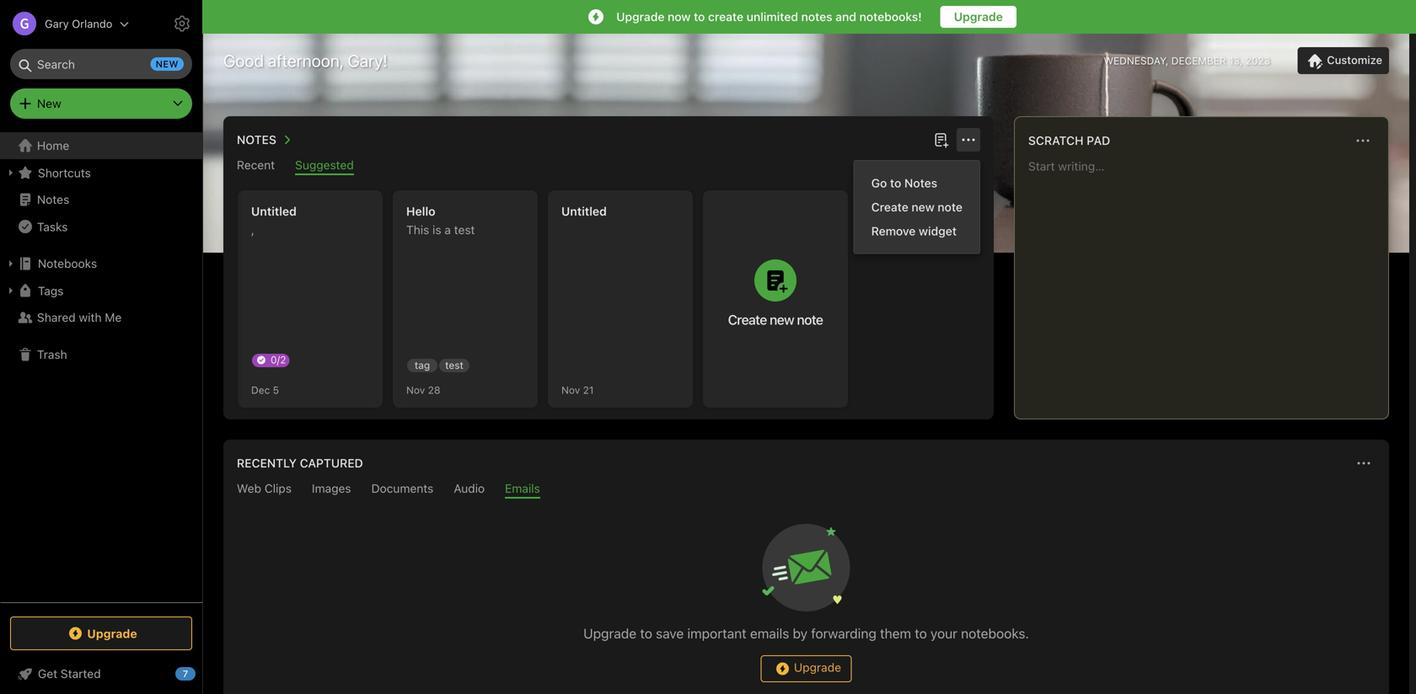 Task type: vqa. For each thing, say whether or not it's contained in the screenshot.
rightmost "Notes"
yes



Task type: locate. For each thing, give the bounding box(es) containing it.
upgrade button
[[941, 6, 1017, 28], [761, 656, 852, 683]]

images tab
[[312, 482, 351, 499]]

0 vertical spatial test
[[454, 223, 475, 237]]

tasks button
[[0, 213, 202, 240]]

save
[[656, 626, 684, 642]]

1 horizontal spatial upgrade button
[[941, 6, 1017, 28]]

suggested tab
[[295, 158, 354, 175]]

0 vertical spatial tab list
[[227, 158, 991, 175]]

tree
[[0, 132, 202, 602]]

1 untitled from the left
[[251, 204, 297, 218]]

trash link
[[0, 342, 202, 368]]

customize button
[[1298, 47, 1390, 74]]

to left your on the bottom right of page
[[915, 626, 927, 642]]

28
[[428, 385, 441, 396]]

notes link
[[0, 186, 202, 213]]

tab list containing recent
[[227, 158, 991, 175]]

2 horizontal spatial notes
[[905, 176, 938, 190]]

notes up create new note 'link'
[[905, 176, 938, 190]]

emails tab
[[505, 482, 540, 499]]

audio
[[454, 482, 485, 496]]

wednesday,
[[1104, 55, 1169, 67]]

them
[[880, 626, 912, 642]]

1 horizontal spatial notes
[[237, 133, 276, 147]]

clips
[[265, 482, 292, 496]]

0 vertical spatial new
[[156, 59, 179, 70]]

test
[[454, 223, 475, 237], [445, 360, 464, 371]]

0 vertical spatial create
[[872, 200, 909, 214]]

web clips tab
[[237, 482, 292, 499]]

0 vertical spatial create new note
[[872, 200, 963, 214]]

notes inside button
[[237, 133, 276, 147]]

1 vertical spatial new
[[912, 200, 935, 214]]

your
[[931, 626, 958, 642]]

settings image
[[172, 13, 192, 34]]

2 vertical spatial new
[[770, 312, 794, 328]]

recently captured
[[237, 457, 363, 471]]

get started
[[38, 667, 101, 681]]

0 horizontal spatial upgrade button
[[761, 656, 852, 683]]

test right tag
[[445, 360, 464, 371]]

Start writing… text field
[[1029, 159, 1388, 406]]

0 horizontal spatial new
[[156, 59, 179, 70]]

upgrade
[[617, 10, 665, 24], [954, 10, 1003, 24], [584, 626, 637, 642], [87, 627, 137, 641], [794, 661, 842, 675]]

1 vertical spatial create new note
[[728, 312, 823, 328]]

more actions image down customize
[[1353, 131, 1374, 151]]

1 horizontal spatial untitled
[[562, 204, 607, 218]]

note inside button
[[797, 312, 823, 328]]

now
[[668, 10, 691, 24]]

good afternoon, gary!
[[223, 51, 388, 70]]

upgrade for upgrade to save important emails by forwarding them to your notebooks.
[[584, 626, 637, 642]]

upgrade for upgrade now to create unlimited notes and notebooks!
[[617, 10, 665, 24]]

0/2
[[271, 354, 286, 366]]

notes up recent
[[237, 133, 276, 147]]

to right now
[[694, 10, 705, 24]]

upgrade button inside "emails" "tab panel"
[[761, 656, 852, 683]]

tab list
[[227, 158, 991, 175], [227, 482, 1386, 499]]

shared with me
[[37, 311, 122, 325]]

new inside search box
[[156, 59, 179, 70]]

1 vertical spatial tab list
[[227, 482, 1386, 499]]

with
[[79, 311, 102, 325]]

notes
[[237, 133, 276, 147], [905, 176, 938, 190], [37, 193, 69, 207]]

,
[[251, 223, 255, 237]]

gary!
[[348, 51, 388, 70]]

0 vertical spatial upgrade button
[[941, 6, 1017, 28]]

trash
[[37, 348, 67, 362]]

nov left 28
[[406, 385, 425, 396]]

untitled
[[251, 204, 297, 218], [562, 204, 607, 218]]

emails
[[505, 482, 540, 496]]

test right a
[[454, 223, 475, 237]]

tab list containing web clips
[[227, 482, 1386, 499]]

2023
[[1246, 55, 1271, 67]]

0 horizontal spatial create
[[728, 312, 767, 328]]

remove widget
[[872, 224, 957, 238]]

tab list for notes
[[227, 158, 991, 175]]

emails
[[750, 626, 790, 642]]

1 horizontal spatial create new note
[[872, 200, 963, 214]]

create
[[872, 200, 909, 214], [728, 312, 767, 328]]

0 horizontal spatial create new note
[[728, 312, 823, 328]]

go
[[872, 176, 887, 190]]

0 horizontal spatial more actions image
[[959, 130, 979, 150]]

nov left the 21
[[562, 385, 580, 396]]

new
[[156, 59, 179, 70], [912, 200, 935, 214], [770, 312, 794, 328]]

tasks
[[37, 220, 68, 234]]

Help and Learning task checklist field
[[0, 661, 202, 688]]

1 nov from the left
[[406, 385, 425, 396]]

2 vertical spatial notes
[[37, 193, 69, 207]]

nov for nov 21
[[562, 385, 580, 396]]

home
[[37, 139, 69, 153]]

more actions image up go to notes link
[[959, 130, 979, 150]]

1 vertical spatial note
[[797, 312, 823, 328]]

0 vertical spatial note
[[938, 200, 963, 214]]

create new note inside create new note 'link'
[[872, 200, 963, 214]]

7
[[183, 669, 188, 680]]

nov
[[406, 385, 425, 396], [562, 385, 580, 396]]

home link
[[0, 132, 202, 159]]

recently captured button
[[234, 454, 363, 474]]

5
[[273, 385, 279, 396]]

notebooks.
[[961, 626, 1029, 642]]

create inside create new note 'link'
[[872, 200, 909, 214]]

to
[[694, 10, 705, 24], [890, 176, 902, 190], [640, 626, 653, 642], [915, 626, 927, 642]]

new search field
[[22, 49, 184, 79]]

shortcuts
[[38, 166, 91, 180]]

remove widget link
[[855, 219, 980, 243]]

More actions field
[[957, 128, 981, 152], [1352, 129, 1375, 153], [1353, 452, 1376, 476]]

1 tab list from the top
[[227, 158, 991, 175]]

0 horizontal spatial note
[[797, 312, 823, 328]]

create new note
[[872, 200, 963, 214], [728, 312, 823, 328]]

1 horizontal spatial nov
[[562, 385, 580, 396]]

0 vertical spatial notes
[[237, 133, 276, 147]]

more actions image
[[959, 130, 979, 150], [1353, 131, 1374, 151]]

Account field
[[0, 7, 129, 40]]

1 horizontal spatial new
[[770, 312, 794, 328]]

2 tab list from the top
[[227, 482, 1386, 499]]

2 horizontal spatial new
[[912, 200, 935, 214]]

expand notebooks image
[[4, 257, 18, 271]]

notes up tasks
[[37, 193, 69, 207]]

2 untitled from the left
[[562, 204, 607, 218]]

expand tags image
[[4, 284, 18, 298]]

0 horizontal spatial notes
[[37, 193, 69, 207]]

suggested
[[295, 158, 354, 172]]

scratch pad button
[[1025, 131, 1111, 151]]

0 horizontal spatial untitled
[[251, 204, 297, 218]]

1 vertical spatial notes
[[905, 176, 938, 190]]

2 nov from the left
[[562, 385, 580, 396]]

dec 5
[[251, 385, 279, 396]]

1 vertical spatial upgrade button
[[761, 656, 852, 683]]

1 horizontal spatial note
[[938, 200, 963, 214]]

important
[[688, 626, 747, 642]]

0 horizontal spatial nov
[[406, 385, 425, 396]]

shortcuts button
[[0, 159, 202, 186]]

shared
[[37, 311, 76, 325]]

test inside hello this is a test
[[454, 223, 475, 237]]

recent
[[237, 158, 275, 172]]

upgrade now to create unlimited notes and notebooks!
[[617, 10, 922, 24]]

1 vertical spatial create
[[728, 312, 767, 328]]

to right go
[[890, 176, 902, 190]]

1 horizontal spatial create
[[872, 200, 909, 214]]

is
[[433, 223, 442, 237]]



Task type: describe. For each thing, give the bounding box(es) containing it.
more actions image
[[1354, 454, 1374, 474]]

untitled for untitled ,
[[251, 204, 297, 218]]

notes inside dropdown list menu
[[905, 176, 938, 190]]

upgrade to save important emails by forwarding them to your notebooks.
[[584, 626, 1029, 642]]

notes
[[802, 10, 833, 24]]

suggested tab panel
[[223, 175, 994, 420]]

hello this is a test
[[406, 204, 475, 237]]

recently
[[237, 457, 297, 471]]

upgrade for topmost upgrade button
[[954, 10, 1003, 24]]

me
[[105, 311, 122, 325]]

december
[[1172, 55, 1227, 67]]

create inside create new note button
[[728, 312, 767, 328]]

untitled for untitled
[[562, 204, 607, 218]]

21
[[583, 385, 594, 396]]

documents tab
[[371, 482, 434, 499]]

forwarding
[[811, 626, 877, 642]]

notes inside tree
[[37, 193, 69, 207]]

scratch
[[1029, 134, 1084, 148]]

go to notes link
[[855, 171, 980, 195]]

documents
[[371, 482, 434, 496]]

tags button
[[0, 277, 202, 304]]

new button
[[10, 89, 192, 119]]

nov 21
[[562, 385, 594, 396]]

shared with me link
[[0, 304, 202, 331]]

upgrade inside upgrade popup button
[[87, 627, 137, 641]]

widget
[[919, 224, 957, 238]]

create new note link
[[855, 195, 980, 219]]

images
[[312, 482, 351, 496]]

create new note button
[[703, 191, 848, 408]]

hello
[[406, 204, 436, 218]]

nov for nov 28
[[406, 385, 425, 396]]

dec
[[251, 385, 270, 396]]

orlando
[[72, 17, 112, 30]]

recent tab
[[237, 158, 275, 175]]

create
[[708, 10, 744, 24]]

pad
[[1087, 134, 1111, 148]]

to inside dropdown list menu
[[890, 176, 902, 190]]

customize
[[1327, 54, 1383, 66]]

go to notes
[[872, 176, 938, 190]]

more actions field for recently captured
[[1353, 452, 1376, 476]]

untitled ,
[[251, 204, 297, 237]]

nov 28
[[406, 385, 441, 396]]

new inside button
[[770, 312, 794, 328]]

a
[[445, 223, 451, 237]]

create new note inside create new note button
[[728, 312, 823, 328]]

web
[[237, 482, 261, 496]]

afternoon,
[[268, 51, 344, 70]]

1 vertical spatial test
[[445, 360, 464, 371]]

good
[[223, 51, 264, 70]]

wednesday, december 13, 2023
[[1104, 55, 1271, 67]]

more actions field for scratch pad
[[1352, 129, 1375, 153]]

upgrade button
[[10, 617, 192, 651]]

gary orlando
[[45, 17, 112, 30]]

tree containing home
[[0, 132, 202, 602]]

click to collapse image
[[196, 664, 209, 684]]

new
[[37, 97, 61, 110]]

by
[[793, 626, 808, 642]]

gary
[[45, 17, 69, 30]]

and
[[836, 10, 857, 24]]

remove
[[872, 224, 916, 238]]

captured
[[300, 457, 363, 471]]

tag
[[415, 360, 430, 371]]

tab list for recently captured
[[227, 482, 1386, 499]]

emails tab panel
[[223, 499, 1390, 695]]

dropdown list menu
[[855, 171, 980, 243]]

started
[[61, 667, 101, 681]]

to left save
[[640, 626, 653, 642]]

note inside 'link'
[[938, 200, 963, 214]]

scratch pad
[[1029, 134, 1111, 148]]

get
[[38, 667, 57, 681]]

1 horizontal spatial more actions image
[[1353, 131, 1374, 151]]

notebooks link
[[0, 250, 202, 277]]

Search text field
[[22, 49, 180, 79]]

13,
[[1230, 55, 1243, 67]]

notebooks!
[[860, 10, 922, 24]]

notes button
[[234, 130, 297, 150]]

audio tab
[[454, 482, 485, 499]]

notebooks
[[38, 257, 97, 271]]

this
[[406, 223, 429, 237]]

unlimited
[[747, 10, 798, 24]]

web clips
[[237, 482, 292, 496]]

new inside 'link'
[[912, 200, 935, 214]]

tags
[[38, 284, 64, 298]]



